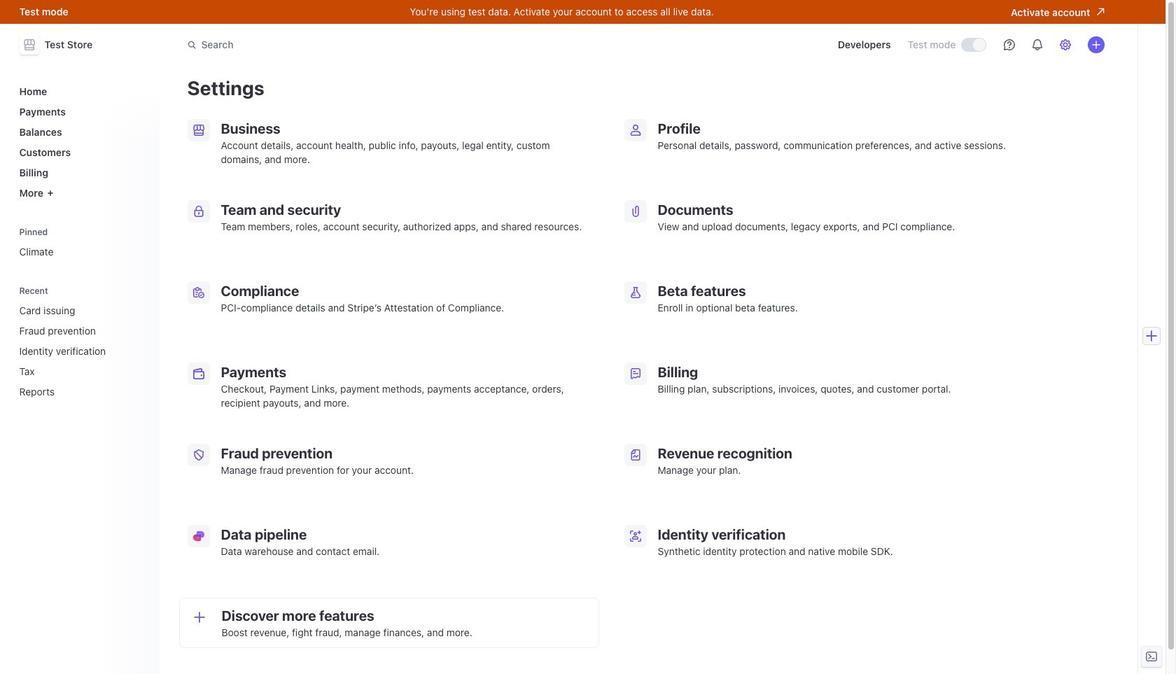 Task type: locate. For each thing, give the bounding box(es) containing it.
pinned element
[[14, 227, 151, 263]]

None search field
[[179, 32, 574, 58]]

settings image
[[1060, 39, 1071, 50]]

recent element
[[14, 286, 151, 403], [14, 299, 151, 403]]



Task type: vqa. For each thing, say whether or not it's contained in the screenshot.
Atlas corresponding to Atlas Account
no



Task type: describe. For each thing, give the bounding box(es) containing it.
help image
[[1004, 39, 1015, 50]]

1 recent element from the top
[[14, 286, 151, 403]]

core navigation links element
[[14, 80, 151, 204]]

Search text field
[[179, 32, 574, 58]]

Test mode checkbox
[[962, 39, 985, 51]]

2 recent element from the top
[[14, 299, 151, 403]]

notifications image
[[1032, 39, 1043, 50]]



